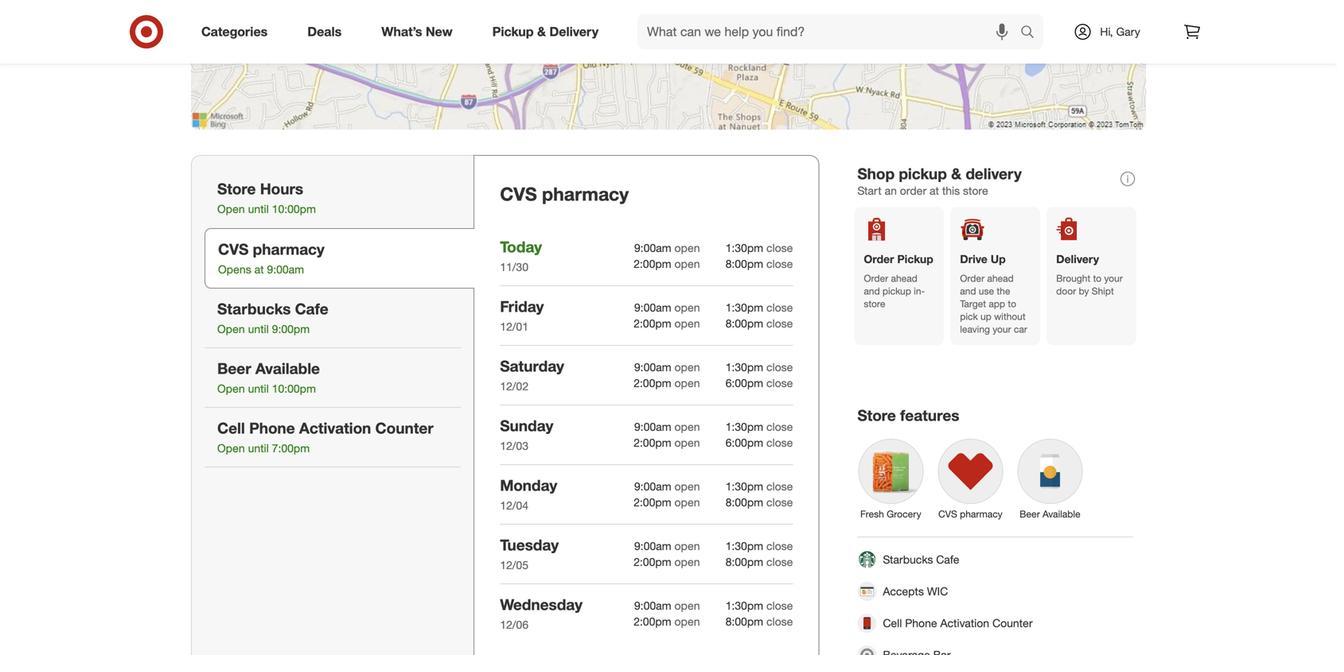 Task type: vqa. For each thing, say whether or not it's contained in the screenshot.
1
no



Task type: locate. For each thing, give the bounding box(es) containing it.
0 vertical spatial delivery
[[550, 24, 599, 39]]

1 horizontal spatial pickup
[[897, 253, 934, 266]]

2 6:00pm from the top
[[726, 436, 764, 450]]

&
[[537, 24, 546, 39], [951, 165, 962, 183]]

8:00pm for wednesday
[[726, 615, 764, 629]]

3 1:30pm from the top
[[726, 361, 764, 374]]

0 horizontal spatial your
[[993, 324, 1011, 336]]

1 vertical spatial activation
[[941, 617, 990, 631]]

2:00pm open for sunday
[[634, 436, 700, 450]]

fresh
[[861, 509, 884, 520]]

9:00am for today
[[634, 241, 672, 255]]

4 open from the top
[[217, 442, 245, 456]]

3 until from the top
[[248, 382, 269, 396]]

starbucks up 9:00pm
[[217, 300, 291, 318]]

1 vertical spatial phone
[[905, 617, 937, 631]]

available for beer available open until 10:00pm
[[255, 360, 320, 378]]

available inside beer available open until 10:00pm
[[255, 360, 320, 378]]

10:00pm for store hours
[[272, 202, 316, 216]]

12/03
[[500, 439, 529, 453]]

phone up 7:00pm
[[249, 420, 295, 438]]

0 horizontal spatial cvs
[[218, 240, 249, 259]]

0 horizontal spatial cvs pharmacy
[[500, 183, 629, 205]]

2 6:00pm close from the top
[[726, 436, 793, 450]]

tuesday
[[500, 536, 559, 555]]

1 vertical spatial pickup
[[897, 253, 934, 266]]

order inside drive up order ahead and use the target app to pick up without leaving your car
[[960, 273, 985, 285]]

1 horizontal spatial cell
[[883, 617, 902, 631]]

to up without
[[1008, 298, 1017, 310]]

beer down starbucks cafe open until 9:00pm
[[217, 360, 251, 378]]

1 horizontal spatial your
[[1105, 273, 1123, 285]]

0 horizontal spatial starbucks
[[217, 300, 291, 318]]

3 8:00pm from the top
[[726, 496, 764, 510]]

8:00pm close for tuesday
[[726, 556, 793, 570]]

order
[[900, 184, 927, 198]]

accepts wic
[[883, 585, 948, 599]]

1 horizontal spatial starbucks
[[883, 553, 933, 567]]

and up target
[[960, 286, 976, 297]]

2 1:30pm from the top
[[726, 301, 764, 315]]

1 vertical spatial your
[[993, 324, 1011, 336]]

cell
[[217, 420, 245, 438], [883, 617, 902, 631]]

friday 12/01
[[500, 298, 544, 334]]

open for beer available
[[217, 382, 245, 396]]

0 vertical spatial counter
[[375, 420, 434, 438]]

pickup
[[899, 165, 947, 183], [883, 286, 911, 297]]

pharmacy
[[542, 183, 629, 205], [253, 240, 325, 259], [960, 509, 1003, 520]]

10:00pm inside beer available open until 10:00pm
[[272, 382, 316, 396]]

9 open from the top
[[675, 480, 700, 494]]

2 open from the top
[[217, 323, 245, 337]]

0 vertical spatial 10:00pm
[[272, 202, 316, 216]]

2:00pm open for monday
[[634, 496, 700, 510]]

sunday
[[500, 417, 554, 435]]

2 vertical spatial pharmacy
[[960, 509, 1003, 520]]

1 6:00pm close from the top
[[726, 376, 793, 390]]

open inside store hours open until 10:00pm
[[217, 202, 245, 216]]

9:00am for monday
[[634, 480, 672, 494]]

deals link
[[294, 14, 362, 49]]

5 8:00pm close from the top
[[726, 615, 793, 629]]

until inside store hours open until 10:00pm
[[248, 202, 269, 216]]

store
[[963, 184, 988, 198], [864, 298, 886, 310]]

store inside shop pickup & delivery start an order at this store
[[963, 184, 988, 198]]

9:00am open for sunday
[[634, 420, 700, 434]]

1 vertical spatial store
[[864, 298, 886, 310]]

and inside order pickup order ahead and pickup in- store
[[864, 286, 880, 297]]

9:00am open for monday
[[634, 480, 700, 494]]

available
[[255, 360, 320, 378], [1043, 509, 1081, 520]]

pickup up in-
[[897, 253, 934, 266]]

3 2:00pm open from the top
[[634, 376, 700, 390]]

1 2:00pm open from the top
[[634, 257, 700, 271]]

4 1:30pm from the top
[[726, 420, 764, 434]]

pickup right new at the top of the page
[[493, 24, 534, 39]]

what's new link
[[368, 14, 473, 49]]

1 10:00pm from the top
[[272, 202, 316, 216]]

1 horizontal spatial beer
[[1020, 509, 1040, 520]]

0 horizontal spatial cafe
[[295, 300, 329, 318]]

2 10:00pm from the top
[[272, 382, 316, 396]]

4 2:00pm from the top
[[634, 436, 672, 450]]

today
[[500, 238, 542, 256]]

7 2:00pm open from the top
[[634, 615, 700, 629]]

6 close from the top
[[767, 376, 793, 390]]

1 horizontal spatial to
[[1093, 273, 1102, 285]]

to up shipt on the top of the page
[[1093, 273, 1102, 285]]

2 close from the top
[[767, 257, 793, 271]]

0 vertical spatial cell
[[217, 420, 245, 438]]

pickup left in-
[[883, 286, 911, 297]]

2 8:00pm close from the top
[[726, 317, 793, 331]]

0 vertical spatial cvs pharmacy
[[500, 183, 629, 205]]

7 2:00pm from the top
[[634, 615, 672, 629]]

cvs up today
[[500, 183, 537, 205]]

pharmacy inside cvs pharmacy opens at 9:00am
[[253, 240, 325, 259]]

cvs right grocery
[[939, 509, 958, 520]]

0 vertical spatial cvs
[[500, 183, 537, 205]]

10:00pm down "hours"
[[272, 202, 316, 216]]

1 vertical spatial 6:00pm
[[726, 436, 764, 450]]

starbucks for starbucks cafe open until 9:00pm
[[217, 300, 291, 318]]

2:00pm open for tuesday
[[634, 556, 700, 570]]

store left features
[[858, 407, 896, 425]]

5 1:30pm close from the top
[[726, 480, 793, 494]]

1 vertical spatial counter
[[993, 617, 1033, 631]]

9:00am inside cvs pharmacy opens at 9:00am
[[267, 263, 304, 277]]

new
[[426, 24, 453, 39]]

0 horizontal spatial beer
[[217, 360, 251, 378]]

activation
[[299, 420, 371, 438], [941, 617, 990, 631]]

11 close from the top
[[767, 540, 793, 554]]

open inside beer available open until 10:00pm
[[217, 382, 245, 396]]

cafe up wic
[[936, 553, 960, 567]]

activation inside "cell phone activation counter open until 7:00pm"
[[299, 420, 371, 438]]

1 9:00am open from the top
[[634, 241, 700, 255]]

counter inside "cell phone activation counter open until 7:00pm"
[[375, 420, 434, 438]]

0 vertical spatial 6:00pm
[[726, 376, 764, 390]]

0 vertical spatial starbucks
[[217, 300, 291, 318]]

your inside drive up order ahead and use the target app to pick up without leaving your car
[[993, 324, 1011, 336]]

1:30pm
[[726, 241, 764, 255], [726, 301, 764, 315], [726, 361, 764, 374], [726, 420, 764, 434], [726, 480, 764, 494], [726, 540, 764, 554], [726, 599, 764, 613]]

counter for cell phone activation counter
[[993, 617, 1033, 631]]

9:00am open for saturday
[[634, 361, 700, 374]]

2:00pm open for friday
[[634, 317, 700, 331]]

until left 7:00pm
[[248, 442, 269, 456]]

what's new
[[382, 24, 453, 39]]

0 horizontal spatial to
[[1008, 298, 1017, 310]]

to inside drive up order ahead and use the target app to pick up without leaving your car
[[1008, 298, 1017, 310]]

0 vertical spatial at
[[930, 184, 939, 198]]

order
[[864, 253, 894, 266], [864, 273, 889, 285], [960, 273, 985, 285]]

activation for cell phone activation counter
[[941, 617, 990, 631]]

1 8:00pm from the top
[[726, 257, 764, 271]]

1 vertical spatial cvs
[[218, 240, 249, 259]]

saturday 12/02
[[500, 357, 564, 394]]

12/04
[[500, 499, 529, 513]]

1:30pm for tuesday
[[726, 540, 764, 554]]

1 vertical spatial to
[[1008, 298, 1017, 310]]

1 vertical spatial available
[[1043, 509, 1081, 520]]

1 vertical spatial 6:00pm close
[[726, 436, 793, 450]]

5 2:00pm open from the top
[[634, 496, 700, 510]]

your up shipt on the top of the page
[[1105, 273, 1123, 285]]

cvs
[[500, 183, 537, 205], [218, 240, 249, 259], [939, 509, 958, 520]]

1 horizontal spatial counter
[[993, 617, 1033, 631]]

9:00am open for tuesday
[[634, 540, 700, 554]]

2 2:00pm from the top
[[634, 317, 672, 331]]

store inside store hours open until 10:00pm
[[217, 180, 256, 198]]

features
[[900, 407, 960, 425]]

2 horizontal spatial cvs
[[939, 509, 958, 520]]

1 vertical spatial store
[[858, 407, 896, 425]]

10:00pm up "cell phone activation counter open until 7:00pm"
[[272, 382, 316, 396]]

8:00pm for tuesday
[[726, 556, 764, 570]]

and inside drive up order ahead and use the target app to pick up without leaving your car
[[960, 286, 976, 297]]

2:00pm open for today
[[634, 257, 700, 271]]

8:00pm close
[[726, 257, 793, 271], [726, 317, 793, 331], [726, 496, 793, 510], [726, 556, 793, 570], [726, 615, 793, 629]]

beer
[[217, 360, 251, 378], [1020, 509, 1040, 520]]

4 2:00pm open from the top
[[634, 436, 700, 450]]

starbucks
[[217, 300, 291, 318], [883, 553, 933, 567]]

9:00am open for wednesday
[[634, 599, 700, 613]]

4 1:30pm close from the top
[[726, 420, 793, 434]]

store left "hours"
[[217, 180, 256, 198]]

available for beer available
[[1043, 509, 1081, 520]]

2:00pm open
[[634, 257, 700, 271], [634, 317, 700, 331], [634, 376, 700, 390], [634, 436, 700, 450], [634, 496, 700, 510], [634, 556, 700, 570], [634, 615, 700, 629]]

0 horizontal spatial store
[[864, 298, 886, 310]]

cafe up 9:00pm
[[295, 300, 329, 318]]

0 horizontal spatial and
[[864, 286, 880, 297]]

your down without
[[993, 324, 1011, 336]]

activation for cell phone activation counter open until 7:00pm
[[299, 420, 371, 438]]

2 and from the left
[[960, 286, 976, 297]]

0 horizontal spatial cell
[[217, 420, 245, 438]]

1 horizontal spatial cafe
[[936, 553, 960, 567]]

cell for cell phone activation counter
[[883, 617, 902, 631]]

1 vertical spatial pharmacy
[[253, 240, 325, 259]]

open inside "cell phone activation counter open until 7:00pm"
[[217, 442, 245, 456]]

0 horizontal spatial available
[[255, 360, 320, 378]]

0 vertical spatial cafe
[[295, 300, 329, 318]]

app
[[989, 298, 1006, 310]]

ahead up in-
[[891, 273, 918, 285]]

and
[[864, 286, 880, 297], [960, 286, 976, 297]]

1 horizontal spatial at
[[930, 184, 939, 198]]

2 2:00pm open from the top
[[634, 317, 700, 331]]

beer available
[[1020, 509, 1081, 520]]

and left in-
[[864, 286, 880, 297]]

4 8:00pm from the top
[[726, 556, 764, 570]]

2:00pm
[[634, 257, 672, 271], [634, 317, 672, 331], [634, 376, 672, 390], [634, 436, 672, 450], [634, 496, 672, 510], [634, 556, 672, 570], [634, 615, 672, 629]]

7 1:30pm from the top
[[726, 599, 764, 613]]

5 close from the top
[[767, 361, 793, 374]]

activation down wic
[[941, 617, 990, 631]]

2 until from the top
[[248, 323, 269, 337]]

1 horizontal spatial delivery
[[1057, 253, 1099, 266]]

cvs up opens
[[218, 240, 249, 259]]

1 1:30pm from the top
[[726, 241, 764, 255]]

10:00pm inside store hours open until 10:00pm
[[272, 202, 316, 216]]

2 vertical spatial cvs
[[939, 509, 958, 520]]

cafe
[[295, 300, 329, 318], [936, 553, 960, 567]]

1 open from the top
[[217, 202, 245, 216]]

phone for cell phone activation counter open until 7:00pm
[[249, 420, 295, 438]]

starbucks for starbucks cafe
[[883, 553, 933, 567]]

0 vertical spatial beer
[[217, 360, 251, 378]]

6:00pm close
[[726, 376, 793, 390], [726, 436, 793, 450]]

0 vertical spatial pickup
[[899, 165, 947, 183]]

phone down accepts wic on the right
[[905, 617, 937, 631]]

0 vertical spatial pickup
[[493, 24, 534, 39]]

open
[[217, 202, 245, 216], [217, 323, 245, 337], [217, 382, 245, 396], [217, 442, 245, 456]]

1 vertical spatial beer
[[1020, 509, 1040, 520]]

1 horizontal spatial ahead
[[987, 273, 1014, 285]]

store inside order pickup order ahead and pickup in- store
[[864, 298, 886, 310]]

12/06
[[500, 619, 529, 633]]

an
[[885, 184, 897, 198]]

activation up 7:00pm
[[299, 420, 371, 438]]

3 2:00pm from the top
[[634, 376, 672, 390]]

7 9:00am open from the top
[[634, 599, 700, 613]]

12 open from the top
[[675, 556, 700, 570]]

1 2:00pm from the top
[[634, 257, 672, 271]]

6 1:30pm from the top
[[726, 540, 764, 554]]

1 ahead from the left
[[891, 273, 918, 285]]

1 horizontal spatial store
[[858, 407, 896, 425]]

3 8:00pm close from the top
[[726, 496, 793, 510]]

8:00pm for friday
[[726, 317, 764, 331]]

1 6:00pm from the top
[[726, 376, 764, 390]]

pickup inside order pickup order ahead and pickup in- store
[[883, 286, 911, 297]]

without
[[994, 311, 1026, 323]]

until inside beer available open until 10:00pm
[[248, 382, 269, 396]]

0 vertical spatial store
[[217, 180, 256, 198]]

cell down beer available open until 10:00pm
[[217, 420, 245, 438]]

1 vertical spatial cafe
[[936, 553, 960, 567]]

leaving
[[960, 324, 990, 336]]

ahead up the
[[987, 273, 1014, 285]]

cafe inside starbucks cafe open until 9:00pm
[[295, 300, 329, 318]]

store for store features
[[858, 407, 896, 425]]

0 horizontal spatial activation
[[299, 420, 371, 438]]

0 vertical spatial activation
[[299, 420, 371, 438]]

at left this
[[930, 184, 939, 198]]

1 horizontal spatial &
[[951, 165, 962, 183]]

1 vertical spatial at
[[254, 263, 264, 277]]

1:30pm for friday
[[726, 301, 764, 315]]

6 2:00pm open from the top
[[634, 556, 700, 570]]

wednesday 12/06
[[500, 596, 583, 633]]

2 horizontal spatial pharmacy
[[960, 509, 1003, 520]]

5 8:00pm from the top
[[726, 615, 764, 629]]

1 vertical spatial 10:00pm
[[272, 382, 316, 396]]

your
[[1105, 273, 1123, 285], [993, 324, 1011, 336]]

0 vertical spatial phone
[[249, 420, 295, 438]]

1 horizontal spatial cvs pharmacy
[[939, 509, 1003, 520]]

ahead
[[891, 273, 918, 285], [987, 273, 1014, 285]]

1 horizontal spatial available
[[1043, 509, 1081, 520]]

hi, gary
[[1100, 25, 1141, 39]]

1 vertical spatial starbucks
[[883, 553, 933, 567]]

3 1:30pm close from the top
[[726, 361, 793, 374]]

8:00pm for monday
[[726, 496, 764, 510]]

1 horizontal spatial pharmacy
[[542, 183, 629, 205]]

this
[[942, 184, 960, 198]]

1 vertical spatial delivery
[[1057, 253, 1099, 266]]

cell inside "cell phone activation counter open until 7:00pm"
[[217, 420, 245, 438]]

4 9:00am open from the top
[[634, 420, 700, 434]]

0 horizontal spatial delivery
[[550, 24, 599, 39]]

open inside starbucks cafe open until 9:00pm
[[217, 323, 245, 337]]

1 and from the left
[[864, 286, 880, 297]]

phone inside "cell phone activation counter open until 7:00pm"
[[249, 420, 295, 438]]

2:00pm for friday
[[634, 317, 672, 331]]

until down starbucks cafe open until 9:00pm
[[248, 382, 269, 396]]

cell down the accepts
[[883, 617, 902, 631]]

1 open from the top
[[675, 241, 700, 255]]

6:00pm for saturday
[[726, 376, 764, 390]]

8:00pm close for wednesday
[[726, 615, 793, 629]]

6 1:30pm close from the top
[[726, 540, 793, 554]]

2 8:00pm from the top
[[726, 317, 764, 331]]

pick
[[960, 311, 978, 323]]

1 vertical spatial pickup
[[883, 286, 911, 297]]

2 ahead from the left
[[987, 273, 1014, 285]]

phone
[[249, 420, 295, 438], [905, 617, 937, 631]]

until inside starbucks cafe open until 9:00pm
[[248, 323, 269, 337]]

starbucks up the accepts
[[883, 553, 933, 567]]

1:30pm for monday
[[726, 480, 764, 494]]

open
[[675, 241, 700, 255], [675, 257, 700, 271], [675, 301, 700, 315], [675, 317, 700, 331], [675, 361, 700, 374], [675, 376, 700, 390], [675, 420, 700, 434], [675, 436, 700, 450], [675, 480, 700, 494], [675, 496, 700, 510], [675, 540, 700, 554], [675, 556, 700, 570], [675, 599, 700, 613], [675, 615, 700, 629]]

0 horizontal spatial store
[[217, 180, 256, 198]]

9:00am open
[[634, 241, 700, 255], [634, 301, 700, 315], [634, 361, 700, 374], [634, 420, 700, 434], [634, 480, 700, 494], [634, 540, 700, 554], [634, 599, 700, 613]]

cvs pharmacy link
[[931, 432, 1011, 525]]

0 vertical spatial available
[[255, 360, 320, 378]]

until down "hours"
[[248, 202, 269, 216]]

0 vertical spatial 6:00pm close
[[726, 376, 793, 390]]

1 1:30pm close from the top
[[726, 241, 793, 255]]

What can we help you find? suggestions appear below search field
[[638, 14, 1025, 49]]

pharmacy inside the cvs pharmacy link
[[960, 509, 1003, 520]]

6 9:00am open from the top
[[634, 540, 700, 554]]

pickup up "order"
[[899, 165, 947, 183]]

1 horizontal spatial phone
[[905, 617, 937, 631]]

beer right the cvs pharmacy link
[[1020, 509, 1040, 520]]

cell phone activation counter
[[883, 617, 1033, 631]]

friday
[[500, 298, 544, 316]]

cvs pharmacy up today
[[500, 183, 629, 205]]

delivery
[[550, 24, 599, 39], [1057, 253, 1099, 266]]

5 9:00am open from the top
[[634, 480, 700, 494]]

0 horizontal spatial phone
[[249, 420, 295, 438]]

1 horizontal spatial and
[[960, 286, 976, 297]]

2 9:00am open from the top
[[634, 301, 700, 315]]

8:00pm close for friday
[[726, 317, 793, 331]]

8 open from the top
[[675, 436, 700, 450]]

cvs inside cvs pharmacy opens at 9:00am
[[218, 240, 249, 259]]

9:00am for tuesday
[[634, 540, 672, 554]]

1:30pm for today
[[726, 241, 764, 255]]

0 horizontal spatial pharmacy
[[253, 240, 325, 259]]

drive up order ahead and use the target app to pick up without leaving your car
[[960, 253, 1028, 336]]

9:00am for wednesday
[[634, 599, 672, 613]]

8:00pm close for monday
[[726, 496, 793, 510]]

1:30pm close for monday
[[726, 480, 793, 494]]

at inside cvs pharmacy opens at 9:00am
[[254, 263, 264, 277]]

9:00am for friday
[[634, 301, 672, 315]]

0 horizontal spatial &
[[537, 24, 546, 39]]

0 horizontal spatial counter
[[375, 420, 434, 438]]

8:00pm
[[726, 257, 764, 271], [726, 317, 764, 331], [726, 496, 764, 510], [726, 556, 764, 570], [726, 615, 764, 629]]

delivery inside delivery brought to your door by shipt
[[1057, 253, 1099, 266]]

deals
[[307, 24, 342, 39]]

1 horizontal spatial store
[[963, 184, 988, 198]]

order for drive up
[[960, 273, 985, 285]]

1:30pm close
[[726, 241, 793, 255], [726, 301, 793, 315], [726, 361, 793, 374], [726, 420, 793, 434], [726, 480, 793, 494], [726, 540, 793, 554], [726, 599, 793, 613]]

5 2:00pm from the top
[[634, 496, 672, 510]]

5 1:30pm from the top
[[726, 480, 764, 494]]

at right opens
[[254, 263, 264, 277]]

cvs pharmacy right grocery
[[939, 509, 1003, 520]]

brought
[[1057, 273, 1091, 285]]

at inside shop pickup & delivery start an order at this store
[[930, 184, 939, 198]]

7 1:30pm close from the top
[[726, 599, 793, 613]]

ahead inside order pickup order ahead and pickup in- store
[[891, 273, 918, 285]]

0 horizontal spatial ahead
[[891, 273, 918, 285]]

until left 9:00pm
[[248, 323, 269, 337]]

4 8:00pm close from the top
[[726, 556, 793, 570]]

1 vertical spatial cell
[[883, 617, 902, 631]]

6 open from the top
[[675, 376, 700, 390]]

until for beer
[[248, 382, 269, 396]]

9:00am for saturday
[[634, 361, 672, 374]]

0 horizontal spatial pickup
[[493, 24, 534, 39]]

beer inside beer available open until 10:00pm
[[217, 360, 251, 378]]

1:30pm for sunday
[[726, 420, 764, 434]]

0 vertical spatial to
[[1093, 273, 1102, 285]]

starbucks inside starbucks cafe open until 9:00pm
[[217, 300, 291, 318]]

4 until from the top
[[248, 442, 269, 456]]

6 2:00pm from the top
[[634, 556, 672, 570]]

6:00pm for sunday
[[726, 436, 764, 450]]

0 horizontal spatial at
[[254, 263, 264, 277]]

2 1:30pm close from the top
[[726, 301, 793, 315]]

0 vertical spatial store
[[963, 184, 988, 198]]

to
[[1093, 273, 1102, 285], [1008, 298, 1017, 310]]

monday 12/04
[[500, 477, 557, 513]]

store features
[[858, 407, 960, 425]]

cvs pharmacy opens at 9:00am
[[218, 240, 325, 277]]

delivery brought to your door by shipt
[[1057, 253, 1123, 297]]

pickup
[[493, 24, 534, 39], [897, 253, 934, 266]]

up
[[981, 311, 992, 323]]

1 horizontal spatial activation
[[941, 617, 990, 631]]

1 vertical spatial &
[[951, 165, 962, 183]]

1 until from the top
[[248, 202, 269, 216]]

1 8:00pm close from the top
[[726, 257, 793, 271]]

11 open from the top
[[675, 540, 700, 554]]

3 9:00am open from the top
[[634, 361, 700, 374]]

3 open from the top
[[217, 382, 245, 396]]

ahead inside drive up order ahead and use the target app to pick up without leaving your car
[[987, 273, 1014, 285]]

0 vertical spatial your
[[1105, 273, 1123, 285]]



Task type: describe. For each thing, give the bounding box(es) containing it.
counter for cell phone activation counter open until 7:00pm
[[375, 420, 434, 438]]

14 open from the top
[[675, 615, 700, 629]]

shop
[[858, 165, 895, 183]]

1:30pm for saturday
[[726, 361, 764, 374]]

3 open from the top
[[675, 301, 700, 315]]

sunday 12/03
[[500, 417, 554, 453]]

10 open from the top
[[675, 496, 700, 510]]

2:00pm open for saturday
[[634, 376, 700, 390]]

9:00am open for friday
[[634, 301, 700, 315]]

order for order pickup
[[864, 273, 889, 285]]

9:00am open for today
[[634, 241, 700, 255]]

0 vertical spatial pharmacy
[[542, 183, 629, 205]]

1:30pm close for sunday
[[726, 420, 793, 434]]

pickup inside order pickup order ahead and pickup in- store
[[897, 253, 934, 266]]

4 open from the top
[[675, 317, 700, 331]]

starbucks cafe open until 9:00pm
[[217, 300, 329, 337]]

categories link
[[188, 14, 288, 49]]

target
[[960, 298, 986, 310]]

start
[[858, 184, 882, 198]]

1 horizontal spatial cvs
[[500, 183, 537, 205]]

until for store
[[248, 202, 269, 216]]

beer for beer available
[[1020, 509, 1040, 520]]

your inside delivery brought to your door by shipt
[[1105, 273, 1123, 285]]

opens
[[218, 263, 251, 277]]

9:00pm
[[272, 323, 310, 337]]

starbucks cafe
[[883, 553, 960, 567]]

7:00pm
[[272, 442, 310, 456]]

grocery
[[887, 509, 922, 520]]

0 vertical spatial &
[[537, 24, 546, 39]]

gary
[[1117, 25, 1141, 39]]

10 close from the top
[[767, 496, 793, 510]]

2 open from the top
[[675, 257, 700, 271]]

6:00pm close for sunday
[[726, 436, 793, 450]]

open for store hours
[[217, 202, 245, 216]]

hi,
[[1100, 25, 1113, 39]]

1 vertical spatial cvs pharmacy
[[939, 509, 1003, 520]]

to inside delivery brought to your door by shipt
[[1093, 273, 1102, 285]]

spring valley map image
[[191, 0, 1146, 130]]

store hours open until 10:00pm
[[217, 180, 316, 216]]

ahead for up
[[987, 273, 1014, 285]]

13 close from the top
[[767, 599, 793, 613]]

drive
[[960, 253, 988, 266]]

and for drive
[[960, 286, 976, 297]]

and for order
[[864, 286, 880, 297]]

8:00pm for today
[[726, 257, 764, 271]]

delivery
[[966, 165, 1022, 183]]

10:00pm for beer available
[[272, 382, 316, 396]]

4 close from the top
[[767, 317, 793, 331]]

1:30pm close for today
[[726, 241, 793, 255]]

pickup & delivery link
[[479, 14, 619, 49]]

1:30pm close for friday
[[726, 301, 793, 315]]

2:00pm for wednesday
[[634, 615, 672, 629]]

1:30pm close for saturday
[[726, 361, 793, 374]]

shop pickup & delivery start an order at this store
[[858, 165, 1022, 198]]

search
[[1013, 26, 1052, 41]]

car
[[1014, 324, 1028, 336]]

12/01
[[500, 320, 529, 334]]

ahead for pickup
[[891, 273, 918, 285]]

6:00pm close for saturday
[[726, 376, 793, 390]]

12 close from the top
[[767, 556, 793, 570]]

accepts
[[883, 585, 924, 599]]

wednesday
[[500, 596, 583, 614]]

1 close from the top
[[767, 241, 793, 255]]

saturday
[[500, 357, 564, 376]]

beer available link
[[1011, 432, 1090, 525]]

fresh grocery link
[[851, 432, 931, 525]]

tuesday 12/05
[[500, 536, 559, 573]]

pickup & delivery
[[493, 24, 599, 39]]

shipt
[[1092, 286, 1114, 297]]

2:00pm for tuesday
[[634, 556, 672, 570]]

categories
[[201, 24, 268, 39]]

12/02
[[500, 380, 529, 394]]

9 close from the top
[[767, 480, 793, 494]]

11/30
[[500, 260, 529, 274]]

5 open from the top
[[675, 361, 700, 374]]

phone for cell phone activation counter
[[905, 617, 937, 631]]

hours
[[260, 180, 303, 198]]

the
[[997, 286, 1011, 297]]

in-
[[914, 286, 925, 297]]

until inside "cell phone activation counter open until 7:00pm"
[[248, 442, 269, 456]]

order pickup order ahead and pickup in- store
[[864, 253, 934, 310]]

store for store hours open until 10:00pm
[[217, 180, 256, 198]]

open for starbucks cafe
[[217, 323, 245, 337]]

cafe for starbucks cafe open until 9:00pm
[[295, 300, 329, 318]]

wic
[[927, 585, 948, 599]]

until for starbucks
[[248, 323, 269, 337]]

2:00pm for sunday
[[634, 436, 672, 450]]

beer for beer available open until 10:00pm
[[217, 360, 251, 378]]

& inside shop pickup & delivery start an order at this store
[[951, 165, 962, 183]]

fresh grocery
[[861, 509, 922, 520]]

1:30pm close for tuesday
[[726, 540, 793, 554]]

1:30pm close for wednesday
[[726, 599, 793, 613]]

8 close from the top
[[767, 436, 793, 450]]

2:00pm for saturday
[[634, 376, 672, 390]]

cell phone activation counter open until 7:00pm
[[217, 420, 434, 456]]

what's
[[382, 24, 422, 39]]

13 open from the top
[[675, 599, 700, 613]]

2:00pm open for wednesday
[[634, 615, 700, 629]]

door
[[1057, 286, 1076, 297]]

7 open from the top
[[675, 420, 700, 434]]

14 close from the top
[[767, 615, 793, 629]]

today 11/30
[[500, 238, 542, 274]]

1:30pm for wednesday
[[726, 599, 764, 613]]

store capabilities with hours, vertical tabs tab list
[[191, 155, 475, 656]]

12/05
[[500, 559, 529, 573]]

by
[[1079, 286, 1089, 297]]

cell for cell phone activation counter open until 7:00pm
[[217, 420, 245, 438]]

search button
[[1013, 14, 1052, 53]]

3 close from the top
[[767, 301, 793, 315]]

pickup inside shop pickup & delivery start an order at this store
[[899, 165, 947, 183]]

cafe for starbucks cafe
[[936, 553, 960, 567]]

beer available open until 10:00pm
[[217, 360, 320, 396]]

use
[[979, 286, 994, 297]]

2:00pm for monday
[[634, 496, 672, 510]]

8:00pm close for today
[[726, 257, 793, 271]]

7 close from the top
[[767, 420, 793, 434]]

up
[[991, 253, 1006, 266]]

2:00pm for today
[[634, 257, 672, 271]]

monday
[[500, 477, 557, 495]]

9:00am for sunday
[[634, 420, 672, 434]]



